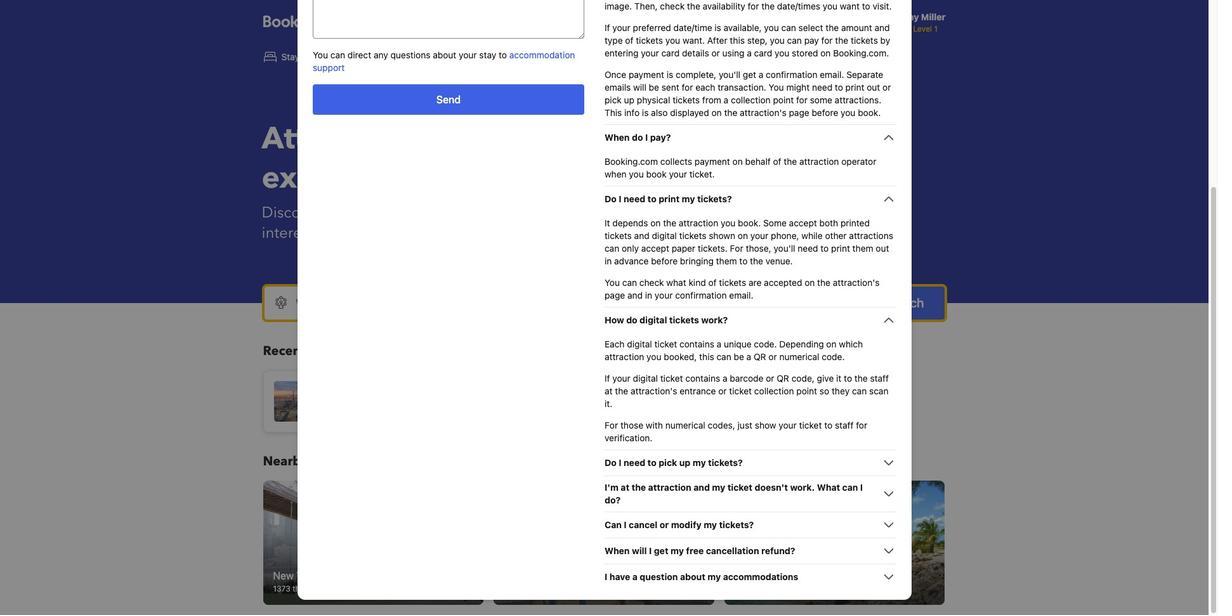 Task type: vqa. For each thing, say whether or not it's contained in the screenshot.
the topmost 74 cottages link
no



Task type: describe. For each thing, give the bounding box(es) containing it.
show
[[755, 420, 776, 431]]

search
[[885, 296, 925, 310]]

my for print
[[682, 194, 695, 204]]

my for modify
[[704, 520, 717, 531]]

1 horizontal spatial is
[[667, 69, 673, 80]]

to inside the new york 1373 things to do
[[317, 584, 324, 594]]

paper
[[672, 243, 695, 254]]

key west image
[[725, 481, 945, 605]]

depending
[[779, 339, 824, 350]]

style
[[397, 223, 428, 244]]

code,
[[792, 373, 815, 384]]

do i need to print my tickets? element
[[605, 207, 897, 302]]

ticket inside each digital ticket contains a unique code. depending on which attraction you booked, this can be a qr or numerical code.
[[654, 339, 677, 350]]

flight + hotel link
[[387, 43, 481, 71]]

separate
[[847, 69, 883, 80]]

for inside for those with numerical codes, just show your ticket to staff for verification.
[[605, 420, 618, 431]]

work.
[[790, 482, 815, 493]]

tickets inside the once payment is complete, you'll get a confirmation email. separate emails will be sent for each transaction. you might need to print out or pick up physical tickets from a collection point for some attractions. this info is also displayed on the attraction's page before you book.
[[673, 95, 700, 105]]

when will i get my free cancellation refund? button
[[605, 544, 897, 559]]

book. inside it depends on the attraction you book. some accept both printed tickets and digital tickets shown on your phone, while other attractions can only accept paper tickets. for those, you'll need to print them out in advance before bringing them to the venue.
[[738, 218, 761, 229]]

booking.com image
[[263, 15, 355, 30]]

tickets down the it
[[605, 230, 632, 241]]

do for do i need to print my tickets?
[[605, 194, 617, 204]]

payment inside the once payment is complete, you'll get a confirmation email. separate emails will be sent for each transaction. you might need to print out or pick up physical tickets from a collection point for some attractions. this info is also displayed on the attraction's page before you book.
[[629, 69, 664, 80]]

codes,
[[708, 420, 735, 431]]

those,
[[746, 243, 771, 254]]

a inside the if your preferred date/time is available, you can select the amount and type of tickets you want. after this step, you can pay for the tickets by entering your card details or using a card you stored on booking.com.
[[747, 48, 752, 58]]

will inside the once payment is complete, you'll get a confirmation email. separate emails will be sent for each transaction. you might need to print out or pick up physical tickets from a collection point for some attractions. this info is also displayed on the attraction's page before you book.
[[633, 82, 646, 93]]

collects
[[660, 156, 692, 167]]

the down do i need to print my tickets?
[[663, 218, 676, 229]]

or inside dropdown button
[[660, 520, 669, 531]]

accommodations
[[723, 572, 798, 583]]

on right depends
[[650, 218, 661, 229]]

a up the transaction.
[[759, 69, 764, 80]]

key west link
[[725, 481, 945, 605]]

bringing
[[680, 256, 714, 267]]

pay
[[804, 35, 819, 46]]

when for when do i pay?
[[605, 132, 630, 143]]

0 vertical spatial code.
[[754, 339, 777, 350]]

printed
[[841, 218, 870, 229]]

the up those
[[615, 386, 628, 397]]

0 horizontal spatial accept
[[641, 243, 669, 254]]

pay?
[[650, 132, 671, 143]]

what
[[666, 277, 686, 288]]

staff inside for those with numerical codes, just show your ticket to staff for verification.
[[835, 420, 854, 431]]

preferred
[[633, 22, 671, 33]]

in inside it depends on the attraction you book. some accept both printed tickets and digital tickets shown on your phone, while other attractions can only accept paper tickets. for those, you'll need to print them out in advance before bringing them to the venue.
[[605, 256, 612, 267]]

and left travel
[[324, 223, 351, 244]]

it depends on the attraction you book. some accept both printed tickets and digital tickets shown on your phone, while other attractions can only accept paper tickets. for those, you'll need to print them out in advance before bringing them to the venue.
[[605, 218, 893, 267]]

can up stored
[[787, 35, 802, 46]]

amount
[[841, 22, 872, 33]]

refund?
[[761, 546, 795, 557]]

in inside you can check what kind of tickets are accepted on the attraction's page and in your confirmation email.
[[645, 290, 652, 301]]

info
[[624, 107, 640, 118]]

ticket down booked,
[[660, 373, 683, 384]]

i have a question about my accommodations button
[[605, 570, 897, 585]]

you right step,
[[770, 35, 785, 46]]

the inside booking.com collects payment on behalf of the attraction operator when you book your ticket.
[[784, 156, 797, 167]]

to inside for those with numerical codes, just show your ticket to staff for verification.
[[824, 420, 833, 431]]

accommodation
[[509, 50, 575, 60]]

unique
[[724, 339, 752, 350]]

you inside booking.com collects payment on behalf of the attraction operator when you book your ticket.
[[629, 169, 644, 180]]

contains inside if your digital ticket contains a barcode or qr code, give it to the staff at the attraction's entrance or ticket collection point so they can scan it.
[[685, 373, 720, 384]]

destinations
[[312, 453, 387, 470]]

when do i pay?
[[605, 132, 671, 143]]

each
[[696, 82, 715, 93]]

out inside it depends on the attraction you book. some accept both printed tickets and digital tickets shown on your phone, while other attractions can only accept paper tickets. for those, you'll need to print them out in advance before bringing them to the venue.
[[876, 243, 889, 254]]

attractions.
[[835, 95, 882, 105]]

new
[[273, 570, 294, 582]]

you inside the once payment is complete, you'll get a confirmation email. separate emails will be sent for each transaction. you might need to print out or pick up physical tickets from a collection point for some attractions. this info is also displayed on the attraction's page before you book.
[[841, 107, 856, 118]]

can left select
[[781, 22, 796, 33]]

ticket inside for those with numerical codes, just show your ticket to staff for verification.
[[799, 420, 822, 431]]

verification.
[[605, 433, 652, 444]]

or inside the if your preferred date/time is available, you can select the amount and type of tickets you want. after this step, you can pay for the tickets by entering your card details or using a card you stored on booking.com.
[[712, 48, 720, 58]]

do inside the new york 1373 things to do
[[326, 584, 336, 594]]

qr inside each digital ticket contains a unique code. depending on which attraction you booked, this can be a qr or numerical code.
[[754, 352, 766, 362]]

of inside the if your preferred date/time is available, you can select the amount and type of tickets you want. after this step, you can pay for the tickets by entering your card details or using a card you stored on booking.com.
[[625, 35, 633, 46]]

numerical inside for those with numerical codes, just show your ticket to staff for verification.
[[665, 420, 705, 431]]

of for when
[[773, 156, 781, 167]]

shown
[[709, 230, 735, 241]]

using
[[722, 48, 745, 58]]

ticket down barcode
[[729, 386, 752, 397]]

type
[[605, 35, 623, 46]]

digital inside if your digital ticket contains a barcode or qr code, give it to the staff at the attraction's entrance or ticket collection point so they can scan it.
[[633, 373, 658, 384]]

i inside i'm at the attraction and my ticket doesn't work. what can i do?
[[860, 482, 863, 493]]

behalf
[[745, 156, 771, 167]]

might
[[786, 82, 810, 93]]

just
[[738, 420, 753, 431]]

get inside dropdown button
[[654, 546, 668, 557]]

attractions inside the attractions, activities, and experiences discover new attractions and experiences to match your interests and travel style
[[359, 202, 431, 223]]

for inside it depends on the attraction you book. some accept both printed tickets and digital tickets shown on your phone, while other attractions can only accept paper tickets. for those, you'll need to print them out in advance before bringing them to the venue.
[[730, 243, 743, 254]]

before inside it depends on the attraction you book. some accept both printed tickets and digital tickets shown on your phone, while other attractions can only accept paper tickets. for those, you'll need to print them out in advance before bringing them to the venue.
[[651, 256, 678, 267]]

need inside the once payment is complete, you'll get a confirmation email. separate emails will be sent for each transaction. you might need to print out or pick up physical tickets from a collection point for some attractions. this info is also displayed on the attraction's page before you book.
[[812, 82, 833, 93]]

need inside do i need to print my tickets? "dropdown button"
[[624, 194, 645, 204]]

rentals
[[529, 51, 557, 62]]

0 vertical spatial about
[[433, 50, 456, 60]]

a inside if your digital ticket contains a barcode or qr code, give it to the staff at the attraction's entrance or ticket collection point so they can scan it.
[[723, 373, 727, 384]]

how do digital tickets work? element
[[605, 328, 897, 445]]

and inside it depends on the attraction you book. some accept both printed tickets and digital tickets shown on your phone, while other attractions can only accept paper tickets. for those, you'll need to print them out in advance before bringing them to the venue.
[[634, 230, 649, 241]]

2 card from the left
[[754, 48, 772, 58]]

step,
[[747, 35, 768, 46]]

can inside each digital ticket contains a unique code. depending on which attraction you booked, this can be a qr or numerical code.
[[717, 352, 731, 362]]

car rentals link
[[483, 43, 567, 71]]

your inside if your digital ticket contains a barcode or qr code, give it to the staff at the attraction's entrance or ticket collection point so they can scan it.
[[612, 373, 631, 384]]

for those with numerical codes, just show your ticket to staff for verification.
[[605, 420, 868, 444]]

and inside the if your preferred date/time is available, you can select the amount and type of tickets you want. after this step, you can pay for the tickets by entering your card details or using a card you stored on booking.com.
[[875, 22, 890, 33]]

0 horizontal spatial experiences
[[262, 157, 441, 199]]

0 vertical spatial them
[[853, 243, 874, 254]]

your left 'stay'
[[459, 50, 477, 60]]

only
[[622, 243, 639, 254]]

print inside "dropdown button"
[[659, 194, 680, 204]]

can inside you can check what kind of tickets are accepted on the attraction's page and in your confirmation email.
[[622, 277, 637, 288]]

print inside the once payment is complete, you'll get a confirmation email. separate emails will be sent for each transaction. you might need to print out or pick up physical tickets from a collection point for some attractions. this info is also displayed on the attraction's page before you book.
[[846, 82, 865, 93]]

scan
[[869, 386, 889, 397]]

date/time
[[674, 22, 712, 33]]

can inside i'm at the attraction and my ticket doesn't work. what can i do?
[[842, 482, 858, 493]]

airport taxis
[[685, 51, 735, 62]]

activities,
[[439, 118, 579, 160]]

attraction inside i'm at the attraction and my ticket doesn't work. what can i do?
[[648, 482, 691, 493]]

tickets? for do i need to print my tickets?
[[697, 194, 732, 204]]

new york image
[[263, 481, 484, 605]]

accommodation support
[[313, 50, 575, 73]]

if your digital ticket contains a barcode or qr code, give it to the staff at the attraction's entrance or ticket collection point so they can scan it.
[[605, 373, 889, 409]]

my left "free"
[[671, 546, 684, 557]]

the down amount
[[835, 35, 849, 46]]

your inside you can check what kind of tickets are accepted on the attraction's page and in your confirmation email.
[[655, 290, 673, 301]]

entering
[[605, 48, 639, 58]]

phone,
[[771, 230, 799, 241]]

can
[[605, 520, 622, 531]]

once payment is complete, you'll get a confirmation email. separate emails will be sent for each transaction. you might need to print out or pick up physical tickets from a collection point for some attractions. this info is also displayed on the attraction's page before you book.
[[605, 69, 891, 118]]

and right style
[[435, 202, 462, 223]]

you inside the once payment is complete, you'll get a confirmation email. separate emails will be sent for each transaction. you might need to print out or pick up physical tickets from a collection point for some attractions. this info is also displayed on the attraction's page before you book.
[[769, 82, 784, 93]]

pick inside dropdown button
[[659, 458, 677, 468]]

you'll inside the once payment is complete, you'll get a confirmation email. separate emails will be sent for each transaction. you might need to print out or pick up physical tickets from a collection point for some attractions. this info is also displayed on the attraction's page before you book.
[[719, 69, 741, 80]]

entrance
[[680, 386, 716, 397]]

recent searches
[[263, 343, 362, 360]]

your up "type"
[[612, 22, 631, 33]]

also
[[651, 107, 668, 118]]

about inside i have a question about my accommodations dropdown button
[[680, 572, 705, 583]]

the right select
[[826, 22, 839, 33]]

i inside can i cancel or modify my tickets? dropdown button
[[624, 520, 627, 531]]

how do digital tickets work?
[[605, 315, 728, 326]]

send button
[[313, 84, 584, 115]]

so
[[820, 386, 829, 397]]

some
[[810, 95, 832, 105]]

accepted
[[764, 277, 802, 288]]

Write your message for us here... text field
[[313, 0, 584, 39]]

you left the want.
[[665, 35, 680, 46]]

search button
[[864, 287, 945, 320]]

attractions link
[[570, 43, 654, 71]]

to down other
[[821, 243, 829, 254]]

west
[[754, 570, 778, 582]]

i inside do i need to print my tickets? "dropdown button"
[[619, 194, 622, 204]]

tickets inside dropdown button
[[669, 315, 699, 326]]

be inside each digital ticket contains a unique code. depending on which attraction you booked, this can be a qr or numerical code.
[[734, 352, 744, 362]]

1 vertical spatial experiences
[[465, 202, 550, 223]]

can inside it depends on the attraction you book. some accept both printed tickets and digital tickets shown on your phone, while other attractions can only accept paper tickets. for those, you'll need to print them out in advance before bringing them to the venue.
[[605, 243, 619, 254]]

the right it
[[855, 373, 868, 384]]

after
[[707, 35, 728, 46]]

how do digital tickets work? button
[[605, 313, 897, 328]]

cancellation
[[706, 546, 759, 557]]

how
[[605, 315, 624, 326]]

of for on
[[708, 277, 717, 288]]

you for questions
[[313, 50, 328, 60]]

your inside booking.com collects payment on behalf of the attraction operator when you book your ticket.
[[669, 169, 687, 180]]

on up those,
[[738, 230, 748, 241]]

from
[[702, 95, 721, 105]]

tickets up paper
[[679, 230, 706, 241]]

flights
[[346, 51, 373, 62]]

select
[[799, 22, 823, 33]]

tickets inside you can check what kind of tickets are accepted on the attraction's page and in your confirmation email.
[[719, 277, 746, 288]]

do for when
[[632, 132, 643, 143]]

doesn't
[[755, 482, 788, 493]]

details
[[682, 48, 709, 58]]

tickets down preferred
[[636, 35, 663, 46]]

sent
[[662, 82, 679, 93]]

at inside i'm at the attraction and my ticket doesn't work. what can i do?
[[621, 482, 629, 493]]

0 vertical spatial accept
[[789, 218, 817, 229]]

to inside the once payment is complete, you'll get a confirmation email. separate emails will be sent for each transaction. you might need to print out or pick up physical tickets from a collection point for some attractions. this info is also displayed on the attraction's page before you book.
[[835, 82, 843, 93]]

0 horizontal spatial is
[[642, 107, 649, 118]]

each digital ticket contains a unique code. depending on which attraction you booked, this can be a qr or numerical code.
[[605, 339, 863, 362]]

you inside each digital ticket contains a unique code. depending on which attraction you booked, this can be a qr or numerical code.
[[647, 352, 661, 362]]

staff inside if your digital ticket contains a barcode or qr code, give it to the staff at the attraction's entrance or ticket collection point so they can scan it.
[[870, 373, 889, 384]]

advance
[[614, 256, 649, 267]]

attractions, activities, and experiences discover new attractions and experiences to match your interests and travel style
[[262, 118, 649, 244]]

print inside it depends on the attraction you book. some accept both printed tickets and digital tickets shown on your phone, while other attractions can only accept paper tickets. for those, you'll need to print them out in advance before bringing them to the venue.
[[831, 243, 850, 254]]

up inside dropdown button
[[679, 458, 691, 468]]

discover
[[262, 202, 323, 223]]

attractions
[[599, 51, 644, 62]]

complete,
[[676, 69, 716, 80]]

0 horizontal spatial them
[[716, 256, 737, 267]]

any
[[374, 50, 388, 60]]

this
[[605, 107, 622, 118]]

on inside each digital ticket contains a unique code. depending on which attraction you booked, this can be a qr or numerical code.
[[826, 339, 837, 350]]

or inside each digital ticket contains a unique code. depending on which attraction you booked, this can be a qr or numerical code.
[[769, 352, 777, 362]]

numerical inside each digital ticket contains a unique code. depending on which attraction you booked, this can be a qr or numerical code.
[[780, 352, 820, 362]]

you left stored
[[775, 48, 790, 58]]

york
[[297, 570, 317, 582]]

my for and
[[712, 482, 725, 493]]

payment inside booking.com collects payment on behalf of the attraction operator when you book your ticket.
[[695, 156, 730, 167]]

i inside i have a question about my accommodations dropdown button
[[605, 572, 607, 583]]



Task type: locate. For each thing, give the bounding box(es) containing it.
1 vertical spatial do
[[605, 458, 617, 468]]

when will i get my free cancellation refund?
[[605, 546, 795, 557]]

1 vertical spatial in
[[645, 290, 652, 301]]

for inside for those with numerical codes, just show your ticket to staff for verification.
[[856, 420, 868, 431]]

do?
[[605, 495, 621, 506]]

your down the "each" at bottom
[[612, 373, 631, 384]]

on right accepted
[[805, 277, 815, 288]]

you up step,
[[764, 22, 779, 33]]

1 vertical spatial numerical
[[665, 420, 705, 431]]

to inside dropdown button
[[648, 458, 657, 468]]

0 horizontal spatial book.
[[738, 218, 761, 229]]

digital
[[652, 230, 677, 241], [640, 315, 667, 326], [627, 339, 652, 350], [633, 373, 658, 384]]

i down verification.
[[619, 458, 622, 468]]

tickets? inside "dropdown button"
[[697, 194, 732, 204]]

of right the behalf
[[773, 156, 781, 167]]

each
[[605, 339, 625, 350]]

accept
[[789, 218, 817, 229], [641, 243, 669, 254]]

point down code,
[[797, 386, 817, 397]]

with
[[646, 420, 663, 431]]

will down cancel on the bottom right of the page
[[632, 546, 647, 557]]

some
[[763, 218, 787, 229]]

1 vertical spatial pick
[[659, 458, 677, 468]]

0 vertical spatial when
[[605, 132, 630, 143]]

1 vertical spatial is
[[667, 69, 673, 80]]

+
[[440, 51, 446, 62]]

they
[[832, 386, 850, 397]]

attractions inside it depends on the attraction you book. some accept both printed tickets and digital tickets shown on your phone, while other attractions can only accept paper tickets. for those, you'll need to print them out in advance before bringing them to the venue.
[[849, 230, 893, 241]]

a down step,
[[747, 48, 752, 58]]

you inside it depends on the attraction you book. some accept both printed tickets and digital tickets shown on your phone, while other attractions can only accept paper tickets. for those, you'll need to print them out in advance before bringing them to the venue.
[[721, 218, 736, 229]]

need up some
[[812, 82, 833, 93]]

i'm at the attraction and my ticket doesn't work. what can i do?
[[605, 482, 863, 506]]

can up support
[[330, 50, 345, 60]]

cancel
[[629, 520, 658, 531]]

0 vertical spatial collection
[[731, 95, 771, 105]]

1 horizontal spatial accept
[[789, 218, 817, 229]]

your right the it
[[618, 202, 649, 223]]

to down book
[[648, 194, 657, 204]]

digital inside dropdown button
[[640, 315, 667, 326]]

searches
[[309, 343, 362, 360]]

contains inside each digital ticket contains a unique code. depending on which attraction you booked, this can be a qr or numerical code.
[[680, 339, 714, 350]]

attraction's inside if your digital ticket contains a barcode or qr code, give it to the staff at the attraction's entrance or ticket collection point so they can scan it.
[[631, 386, 677, 397]]

0 vertical spatial point
[[773, 95, 794, 105]]

0 vertical spatial of
[[625, 35, 633, 46]]

i inside when will i get my free cancellation refund? dropdown button
[[649, 546, 652, 557]]

tickets? inside dropdown button
[[719, 520, 754, 531]]

collection down barcode
[[754, 386, 794, 397]]

0 horizontal spatial attractions
[[359, 202, 431, 223]]

tickets? for can i cancel or modify my tickets?
[[719, 520, 754, 531]]

0 horizontal spatial numerical
[[665, 420, 705, 431]]

1 vertical spatial code.
[[822, 352, 845, 362]]

book
[[646, 169, 667, 180]]

and inside you can check what kind of tickets are accepted on the attraction's page and in your confirmation email.
[[627, 290, 643, 301]]

collection
[[731, 95, 771, 105], [754, 386, 794, 397]]

my for about
[[708, 572, 721, 583]]

in
[[605, 256, 612, 267], [645, 290, 652, 301]]

when for when will i get my free cancellation refund?
[[605, 546, 630, 557]]

do inside dropdown button
[[605, 458, 617, 468]]

attraction's up when do i pay? "dropdown button"
[[740, 107, 787, 118]]

by
[[881, 35, 890, 46]]

1 vertical spatial confirmation
[[675, 290, 727, 301]]

to down those,
[[739, 256, 748, 267]]

your right show
[[779, 420, 797, 431]]

of inside you can check what kind of tickets are accepted on the attraction's page and in your confirmation email.
[[708, 277, 717, 288]]

to right 'stay'
[[499, 50, 507, 60]]

1 vertical spatial contains
[[685, 373, 720, 384]]

a left unique at the bottom of page
[[717, 339, 722, 350]]

do for how
[[626, 315, 637, 326]]

you left booked,
[[647, 352, 661, 362]]

1 vertical spatial book.
[[738, 218, 761, 229]]

1 vertical spatial get
[[654, 546, 668, 557]]

in down check
[[645, 290, 652, 301]]

new york 1373 things to do
[[273, 570, 336, 594]]

key
[[735, 570, 752, 582]]

1 vertical spatial for
[[605, 420, 618, 431]]

1 horizontal spatial experiences
[[465, 202, 550, 223]]

a right from
[[724, 95, 729, 105]]

attraction inside booking.com collects payment on behalf of the attraction operator when you book your ticket.
[[800, 156, 839, 167]]

them down tickets.
[[716, 256, 737, 267]]

accommodation support link
[[313, 50, 575, 73]]

0 vertical spatial you'll
[[719, 69, 741, 80]]

0 horizontal spatial code.
[[754, 339, 777, 350]]

airport
[[685, 51, 714, 62]]

in left advance
[[605, 256, 612, 267]]

do i need to print my tickets?
[[605, 194, 732, 204]]

booking.com
[[605, 156, 658, 167]]

attraction left operator
[[800, 156, 839, 167]]

get inside the once payment is complete, you'll get a confirmation email. separate emails will be sent for each transaction. you might need to print out or pick up physical tickets from a collection point for some attractions. this info is also displayed on the attraction's page before you book.
[[743, 69, 756, 80]]

1 vertical spatial when
[[605, 546, 630, 557]]

need down verification.
[[624, 458, 645, 468]]

1 do from the top
[[605, 194, 617, 204]]

digital up with
[[633, 373, 658, 384]]

ticket up booked,
[[654, 339, 677, 350]]

2 horizontal spatial of
[[773, 156, 781, 167]]

las vegas image
[[494, 481, 715, 605]]

at inside if your digital ticket contains a barcode or qr code, give it to the staff at the attraction's entrance or ticket collection point so they can scan it.
[[605, 386, 613, 397]]

you down 'attractions.'
[[841, 107, 856, 118]]

book. down do i need to print my tickets? "dropdown button"
[[738, 218, 761, 229]]

can
[[781, 22, 796, 33], [787, 35, 802, 46], [330, 50, 345, 60], [605, 243, 619, 254], [622, 277, 637, 288], [717, 352, 731, 362], [852, 386, 867, 397], [842, 482, 858, 493]]

if up it.
[[605, 373, 610, 384]]

the inside you can check what kind of tickets are accepted on the attraction's page and in your confirmation email.
[[817, 277, 831, 288]]

and down the do i need to pick up my tickets?
[[694, 482, 710, 493]]

the
[[826, 22, 839, 33], [835, 35, 849, 46], [724, 107, 737, 118], [784, 156, 797, 167], [663, 218, 676, 229], [750, 256, 763, 267], [817, 277, 831, 288], [855, 373, 868, 384], [615, 386, 628, 397], [632, 482, 646, 493]]

on inside you can check what kind of tickets are accepted on the attraction's page and in your confirmation email.
[[805, 277, 815, 288]]

and up when
[[587, 118, 643, 160]]

contains up booked,
[[680, 339, 714, 350]]

code. down which
[[822, 352, 845, 362]]

this
[[730, 35, 745, 46], [699, 352, 714, 362]]

my inside i'm at the attraction and my ticket doesn't work. what can i do?
[[712, 482, 725, 493]]

contains up entrance
[[685, 373, 720, 384]]

card down step,
[[754, 48, 772, 58]]

taxis
[[716, 51, 735, 62]]

0 vertical spatial get
[[743, 69, 756, 80]]

transaction.
[[718, 82, 766, 93]]

things
[[293, 584, 315, 594]]

page inside the once payment is complete, you'll get a confirmation email. separate emails will be sent for each transaction. you might need to print out or pick up physical tickets from a collection point for some attractions. this info is also displayed on the attraction's page before you book.
[[789, 107, 809, 118]]

on right stored
[[821, 48, 831, 58]]

pick inside the once payment is complete, you'll get a confirmation email. separate emails will be sent for each transaction. you might need to print out or pick up physical tickets from a collection point for some attractions. this info is also displayed on the attraction's page before you book.
[[605, 95, 622, 105]]

for down shown
[[730, 243, 743, 254]]

tickets left work?
[[669, 315, 699, 326]]

do i need to pick up my tickets? button
[[605, 456, 897, 471]]

interests
[[262, 223, 320, 244]]

a right "have"
[[632, 572, 638, 583]]

qr inside if your digital ticket contains a barcode or qr code, give it to the staff at the attraction's entrance or ticket collection point so they can scan it.
[[777, 373, 789, 384]]

ticket down "so"
[[799, 420, 822, 431]]

of inside booking.com collects payment on behalf of the attraction operator when you book your ticket.
[[773, 156, 781, 167]]

confirmation inside the once payment is complete, you'll get a confirmation email. separate emails will be sent for each transaction. you might need to print out or pick up physical tickets from a collection point for some attractions. this info is also displayed on the attraction's page before you book.
[[766, 69, 818, 80]]

or inside the once payment is complete, you'll get a confirmation email. separate emails will be sent for each transaction. you might need to print out or pick up physical tickets from a collection point for some attractions. this info is also displayed on the attraction's page before you book.
[[883, 82, 891, 93]]

tickets? down ticket.
[[697, 194, 732, 204]]

1 horizontal spatial pick
[[659, 458, 677, 468]]

digital inside each digital ticket contains a unique code. depending on which attraction you booked, this can be a qr or numerical code.
[[627, 339, 652, 350]]

0 vertical spatial you
[[313, 50, 328, 60]]

tickets.
[[698, 243, 728, 254]]

both
[[820, 218, 838, 229]]

0 vertical spatial if
[[605, 22, 610, 33]]

1 horizontal spatial qr
[[777, 373, 789, 384]]

when inside dropdown button
[[605, 546, 630, 557]]

need up depends
[[624, 194, 645, 204]]

0 vertical spatial in
[[605, 256, 612, 267]]

to inside the attractions, activities, and experiences discover new attractions and experiences to match your interests and travel style
[[554, 202, 568, 223]]

need inside it depends on the attraction you book. some accept both printed tickets and digital tickets shown on your phone, while other attractions can only accept paper tickets. for those, you'll need to print them out in advance before bringing them to the venue.
[[798, 243, 818, 254]]

your inside for those with numerical codes, just show your ticket to staff for verification.
[[779, 420, 797, 431]]

be up physical
[[649, 82, 659, 93]]

want.
[[683, 35, 705, 46]]

digital right the "each" at bottom
[[627, 339, 652, 350]]

the down the transaction.
[[724, 107, 737, 118]]

can down advance
[[622, 277, 637, 288]]

1 horizontal spatial get
[[743, 69, 756, 80]]

it.
[[605, 399, 612, 409]]

if up "type"
[[605, 22, 610, 33]]

of right the kind
[[708, 277, 717, 288]]

you left might on the right of page
[[769, 82, 784, 93]]

before inside the once payment is complete, you'll get a confirmation email. separate emails will be sent for each transaction. you might need to print out or pick up physical tickets from a collection point for some attractions. this info is also displayed on the attraction's page before you book.
[[812, 107, 838, 118]]

1 vertical spatial up
[[679, 458, 691, 468]]

1 vertical spatial print
[[659, 194, 680, 204]]

email. up some
[[820, 69, 844, 80]]

and down check
[[627, 290, 643, 301]]

1 vertical spatial this
[[699, 352, 714, 362]]

1 horizontal spatial page
[[789, 107, 809, 118]]

email. inside the once payment is complete, you'll get a confirmation email. separate emails will be sent for each transaction. you might need to print out or pick up physical tickets from a collection point for some attractions. this info is also displayed on the attraction's page before you book.
[[820, 69, 844, 80]]

it
[[836, 373, 842, 384]]

0 horizontal spatial staff
[[835, 420, 854, 431]]

0 vertical spatial attraction's
[[740, 107, 787, 118]]

print down book
[[659, 194, 680, 204]]

1 vertical spatial staff
[[835, 420, 854, 431]]

1 horizontal spatial confirmation
[[766, 69, 818, 80]]

0 vertical spatial book.
[[858, 107, 881, 118]]

0 horizontal spatial card
[[661, 48, 680, 58]]

i have a question about my accommodations
[[605, 572, 798, 583]]

will inside when will i get my free cancellation refund? dropdown button
[[632, 546, 647, 557]]

0 horizontal spatial page
[[605, 290, 625, 301]]

this inside the if your preferred date/time is available, you can select the amount and type of tickets you want. after this step, you can pay for the tickets by entering your card details or using a card you stored on booking.com.
[[730, 35, 745, 46]]

of up entering
[[625, 35, 633, 46]]

those
[[620, 420, 643, 431]]

up up info
[[624, 95, 634, 105]]

you down booking.com
[[629, 169, 644, 180]]

will up physical
[[633, 82, 646, 93]]

emails
[[605, 82, 631, 93]]

0 horizontal spatial this
[[699, 352, 714, 362]]

1 horizontal spatial about
[[680, 572, 705, 583]]

1 horizontal spatial you'll
[[774, 243, 795, 254]]

1 vertical spatial of
[[773, 156, 781, 167]]

0 vertical spatial qr
[[754, 352, 766, 362]]

2 if from the top
[[605, 373, 610, 384]]

be down unique at the bottom of page
[[734, 352, 744, 362]]

before down some
[[812, 107, 838, 118]]

0 vertical spatial this
[[730, 35, 745, 46]]

my inside dropdown button
[[704, 520, 717, 531]]

1 vertical spatial collection
[[754, 386, 794, 397]]

my up i'm at the attraction and my ticket doesn't work. what can i do?
[[693, 458, 706, 468]]

collection inside the once payment is complete, you'll get a confirmation email. separate emails will be sent for each transaction. you might need to print out or pick up physical tickets from a collection point for some attractions. this info is also displayed on the attraction's page before you book.
[[731, 95, 771, 105]]

can i cancel or modify my tickets?
[[605, 520, 754, 531]]

have
[[610, 572, 630, 583]]

2 do from the top
[[605, 458, 617, 468]]

is right info
[[642, 107, 649, 118]]

1 vertical spatial page
[[605, 290, 625, 301]]

at
[[605, 386, 613, 397], [621, 482, 629, 493]]

on inside the if your preferred date/time is available, you can select the amount and type of tickets you want. after this step, you can pay for the tickets by entering your card details or using a card you stored on booking.com.
[[821, 48, 831, 58]]

2 vertical spatial of
[[708, 277, 717, 288]]

tickets? up i'm at the attraction and my ticket doesn't work. what can i do?
[[708, 458, 743, 468]]

1 vertical spatial do
[[626, 315, 637, 326]]

i inside the do i need to pick up my tickets? dropdown button
[[619, 458, 622, 468]]

0 horizontal spatial at
[[605, 386, 613, 397]]

you'll inside it depends on the attraction you book. some accept both printed tickets and digital tickets shown on your phone, while other attractions can only accept paper tickets. for those, you'll need to print them out in advance before bringing them to the venue.
[[774, 243, 795, 254]]

and up only
[[634, 230, 649, 241]]

match
[[572, 202, 614, 223]]

on inside booking.com collects payment on behalf of the attraction operator when you book your ticket.
[[733, 156, 743, 167]]

can right they
[[852, 386, 867, 397]]

to left match
[[554, 202, 568, 223]]

1 vertical spatial them
[[716, 256, 737, 267]]

ticket inside i'm at the attraction and my ticket doesn't work. what can i do?
[[728, 482, 753, 493]]

you'll up the transaction.
[[719, 69, 741, 80]]

0 vertical spatial payment
[[629, 69, 664, 80]]

when down the this
[[605, 132, 630, 143]]

point inside if your digital ticket contains a barcode or qr code, give it to the staff at the attraction's entrance or ticket collection point so they can scan it.
[[797, 386, 817, 397]]

do for do i need to pick up my tickets?
[[605, 458, 617, 468]]

0 horizontal spatial about
[[433, 50, 456, 60]]

be inside the once payment is complete, you'll get a confirmation email. separate emails will be sent for each transaction. you might need to print out or pick up physical tickets from a collection point for some attractions. this info is also displayed on the attraction's page before you book.
[[649, 82, 659, 93]]

2 vertical spatial print
[[831, 243, 850, 254]]

2 when from the top
[[605, 546, 630, 557]]

0 vertical spatial for
[[730, 243, 743, 254]]

1 vertical spatial you
[[769, 82, 784, 93]]

my right modify
[[704, 520, 717, 531]]

barcode
[[730, 373, 764, 384]]

can i cancel or modify my tickets? button
[[605, 518, 897, 533]]

your down preferred
[[641, 48, 659, 58]]

once
[[605, 69, 626, 80]]

0 horizontal spatial payment
[[629, 69, 664, 80]]

book. inside the once payment is complete, you'll get a confirmation email. separate emails will be sent for each transaction. you might need to print out or pick up physical tickets from a collection point for some attractions. this info is also displayed on the attraction's page before you book.
[[858, 107, 881, 118]]

booked,
[[664, 352, 697, 362]]

ticket.
[[690, 169, 715, 180]]

stay
[[479, 50, 496, 60]]

1 horizontal spatial payment
[[695, 156, 730, 167]]

2 horizontal spatial attraction's
[[833, 277, 880, 288]]

1 vertical spatial out
[[876, 243, 889, 254]]

to down "so"
[[824, 420, 833, 431]]

numerical right with
[[665, 420, 705, 431]]

qr
[[754, 352, 766, 362], [777, 373, 789, 384]]

free
[[686, 546, 704, 557]]

numerical down depending
[[780, 352, 820, 362]]

0 vertical spatial do
[[632, 132, 643, 143]]

1 horizontal spatial code.
[[822, 352, 845, 362]]

qr left code,
[[777, 373, 789, 384]]

can right what
[[842, 482, 858, 493]]

if inside if your digital ticket contains a barcode or qr code, give it to the staff at the attraction's entrance or ticket collection point so they can scan it.
[[605, 373, 610, 384]]

on down from
[[712, 107, 722, 118]]

0 horizontal spatial qr
[[754, 352, 766, 362]]

can down unique at the bottom of page
[[717, 352, 731, 362]]

do right things
[[326, 584, 336, 594]]

stored
[[792, 48, 818, 58]]

you can check what kind of tickets are accepted on the attraction's page and in your confirmation email.
[[605, 277, 880, 301]]

1 card from the left
[[661, 48, 680, 58]]

for inside the if your preferred date/time is available, you can select the amount and type of tickets you want. after this step, you can pay for the tickets by entering your card details or using a card you stored on booking.com.
[[821, 35, 833, 46]]

a down unique at the bottom of page
[[747, 352, 751, 362]]

travel
[[355, 223, 393, 244]]

0 vertical spatial experiences
[[262, 157, 441, 199]]

car
[[512, 51, 526, 62]]

0 horizontal spatial you'll
[[719, 69, 741, 80]]

nearby destinations
[[263, 453, 387, 470]]

the inside i'm at the attraction and my ticket doesn't work. what can i do?
[[632, 482, 646, 493]]

to inside "dropdown button"
[[648, 194, 657, 204]]

code.
[[754, 339, 777, 350], [822, 352, 845, 362]]

attraction inside each digital ticket contains a unique code. depending on which attraction you booked, this can be a qr or numerical code.
[[605, 352, 644, 362]]

when inside "dropdown button"
[[605, 132, 630, 143]]

0 vertical spatial tickets?
[[697, 194, 732, 204]]

0 vertical spatial will
[[633, 82, 646, 93]]

0 vertical spatial contains
[[680, 339, 714, 350]]

i'm at the attraction and my ticket doesn't work. what can i do? button
[[605, 482, 897, 507]]

them
[[853, 243, 874, 254], [716, 256, 737, 267]]

is up after
[[715, 22, 721, 33]]

confirmation inside you can check what kind of tickets are accepted on the attraction's page and in your confirmation email.
[[675, 290, 727, 301]]

this inside each digital ticket contains a unique code. depending on which attraction you booked, this can be a qr or numerical code.
[[699, 352, 714, 362]]

0 vertical spatial numerical
[[780, 352, 820, 362]]

0 horizontal spatial before
[[651, 256, 678, 267]]

your up those,
[[750, 230, 769, 241]]

do inside dropdown button
[[626, 315, 637, 326]]

staff up scan
[[870, 373, 889, 384]]

tickets up booking.com. at the top right
[[851, 35, 878, 46]]

while
[[802, 230, 823, 241]]

1 vertical spatial accept
[[641, 243, 669, 254]]

staff down they
[[835, 420, 854, 431]]

0 vertical spatial is
[[715, 22, 721, 33]]

the right the behalf
[[784, 156, 797, 167]]

depends
[[612, 218, 648, 229]]

about
[[433, 50, 456, 60], [680, 572, 705, 583]]

attraction inside it depends on the attraction you book. some accept both printed tickets and digital tickets shown on your phone, while other attractions can only accept paper tickets. for those, you'll need to print them out in advance before bringing them to the venue.
[[679, 218, 718, 229]]

ticket down the do i need to pick up my tickets? dropdown button
[[728, 482, 753, 493]]

1 when from the top
[[605, 132, 630, 143]]

of
[[625, 35, 633, 46], [773, 156, 781, 167], [708, 277, 717, 288]]

your inside the attractions, activities, and experiences discover new attractions and experiences to match your interests and travel style
[[618, 202, 649, 223]]

my inside "dropdown button"
[[682, 194, 695, 204]]

card
[[661, 48, 680, 58], [754, 48, 772, 58]]

print
[[846, 82, 865, 93], [659, 194, 680, 204], [831, 243, 850, 254]]

digital down check
[[640, 315, 667, 326]]

1 vertical spatial attraction's
[[833, 277, 880, 288]]

you for kind
[[605, 277, 620, 288]]

point inside the once payment is complete, you'll get a confirmation email. separate emails will be sent for each transaction. you might need to print out or pick up physical tickets from a collection point for some attractions. this info is also displayed on the attraction's page before you book.
[[773, 95, 794, 105]]

and inside i'm at the attraction and my ticket doesn't work. what can i do?
[[694, 482, 710, 493]]

if for if your digital ticket contains a barcode or qr code, give it to the staff at the attraction's entrance or ticket collection point so they can scan it.
[[605, 373, 610, 384]]

airport taxis link
[[657, 43, 746, 71]]

1 vertical spatial email.
[[729, 290, 753, 301]]

this right booked,
[[699, 352, 714, 362]]

1 horizontal spatial for
[[730, 243, 743, 254]]

1 horizontal spatial at
[[621, 482, 629, 493]]

1 horizontal spatial attraction's
[[740, 107, 787, 118]]

up up i'm at the attraction and my ticket doesn't work. what can i do?
[[679, 458, 691, 468]]

0 horizontal spatial email.
[[729, 290, 753, 301]]

1 vertical spatial about
[[680, 572, 705, 583]]

1 horizontal spatial staff
[[870, 373, 889, 384]]

book.
[[858, 107, 881, 118], [738, 218, 761, 229]]

0 horizontal spatial up
[[624, 95, 634, 105]]

to inside if your digital ticket contains a barcode or qr code, give it to the staff at the attraction's entrance or ticket collection point so they can scan it.
[[844, 373, 852, 384]]

1 horizontal spatial up
[[679, 458, 691, 468]]

out inside the once payment is complete, you'll get a confirmation email. separate emails will be sent for each transaction. you might need to print out or pick up physical tickets from a collection point for some attractions. this info is also displayed on the attraction's page before you book.
[[867, 82, 880, 93]]

0 horizontal spatial get
[[654, 546, 668, 557]]

if for if your preferred date/time is available, you can select the amount and type of tickets you want. after this step, you can pay for the tickets by entering your card details or using a card you stored on booking.com.
[[605, 22, 610, 33]]

do left pay?
[[632, 132, 643, 143]]

collection down the transaction.
[[731, 95, 771, 105]]

2 vertical spatial attraction's
[[631, 386, 677, 397]]

up inside the once payment is complete, you'll get a confirmation email. separate emails will be sent for each transaction. you might need to print out or pick up physical tickets from a collection point for some attractions. this info is also displayed on the attraction's page before you book.
[[624, 95, 634, 105]]

on inside the once payment is complete, you'll get a confirmation email. separate emails will be sent for each transaction. you might need to print out or pick up physical tickets from a collection point for some attractions. this info is also displayed on the attraction's page before you book.
[[712, 107, 722, 118]]

attraction's inside you can check what kind of tickets are accepted on the attraction's page and in your confirmation email.
[[833, 277, 880, 288]]

your
[[612, 22, 631, 33], [641, 48, 659, 58], [459, 50, 477, 60], [669, 169, 687, 180], [618, 202, 649, 223], [750, 230, 769, 241], [655, 290, 673, 301], [612, 373, 631, 384], [779, 420, 797, 431]]

the down those,
[[750, 256, 763, 267]]

0 vertical spatial do
[[605, 194, 617, 204]]

your inside it depends on the attraction you book. some accept both printed tickets and digital tickets shown on your phone, while other attractions can only accept paper tickets. for those, you'll need to print them out in advance before bringing them to the venue.
[[750, 230, 769, 241]]

available,
[[724, 22, 762, 33]]

do
[[632, 132, 643, 143], [626, 315, 637, 326], [326, 584, 336, 594]]

need inside the do i need to pick up my tickets? dropdown button
[[624, 458, 645, 468]]

payment up ticket.
[[695, 156, 730, 167]]

0 vertical spatial be
[[649, 82, 659, 93]]

1 vertical spatial point
[[797, 386, 817, 397]]

you inside you can check what kind of tickets are accepted on the attraction's page and in your confirmation email.
[[605, 277, 620, 288]]

digital inside it depends on the attraction you book. some accept both printed tickets and digital tickets shown on your phone, while other attractions can only accept paper tickets. for those, you'll need to print them out in advance before bringing them to the venue.
[[652, 230, 677, 241]]

is inside the if your preferred date/time is available, you can select the amount and type of tickets you want. after this step, you can pay for the tickets by entering your card details or using a card you stored on booking.com.
[[715, 22, 721, 33]]

0 horizontal spatial in
[[605, 256, 612, 267]]

i right what
[[860, 482, 863, 493]]

i inside when do i pay? "dropdown button"
[[645, 132, 648, 143]]

1 if from the top
[[605, 22, 610, 33]]

email. inside you can check what kind of tickets are accepted on the attraction's page and in your confirmation email.
[[729, 290, 753, 301]]

if your preferred date/time is available, you can select the amount and type of tickets you want. after this step, you can pay for the tickets by entering your card details or using a card you stored on booking.com.
[[605, 22, 890, 58]]

get
[[743, 69, 756, 80], [654, 546, 668, 557]]

2 vertical spatial tickets?
[[719, 520, 754, 531]]

i
[[645, 132, 648, 143], [619, 194, 622, 204], [619, 458, 622, 468], [860, 482, 863, 493], [624, 520, 627, 531], [649, 546, 652, 557], [605, 572, 607, 583]]

my down the do i need to pick up my tickets? dropdown button
[[712, 482, 725, 493]]

my
[[682, 194, 695, 204], [693, 458, 706, 468], [712, 482, 725, 493], [704, 520, 717, 531], [671, 546, 684, 557], [708, 572, 721, 583]]

1 vertical spatial tickets?
[[708, 458, 743, 468]]

0 vertical spatial confirmation
[[766, 69, 818, 80]]

pick down with
[[659, 458, 677, 468]]



